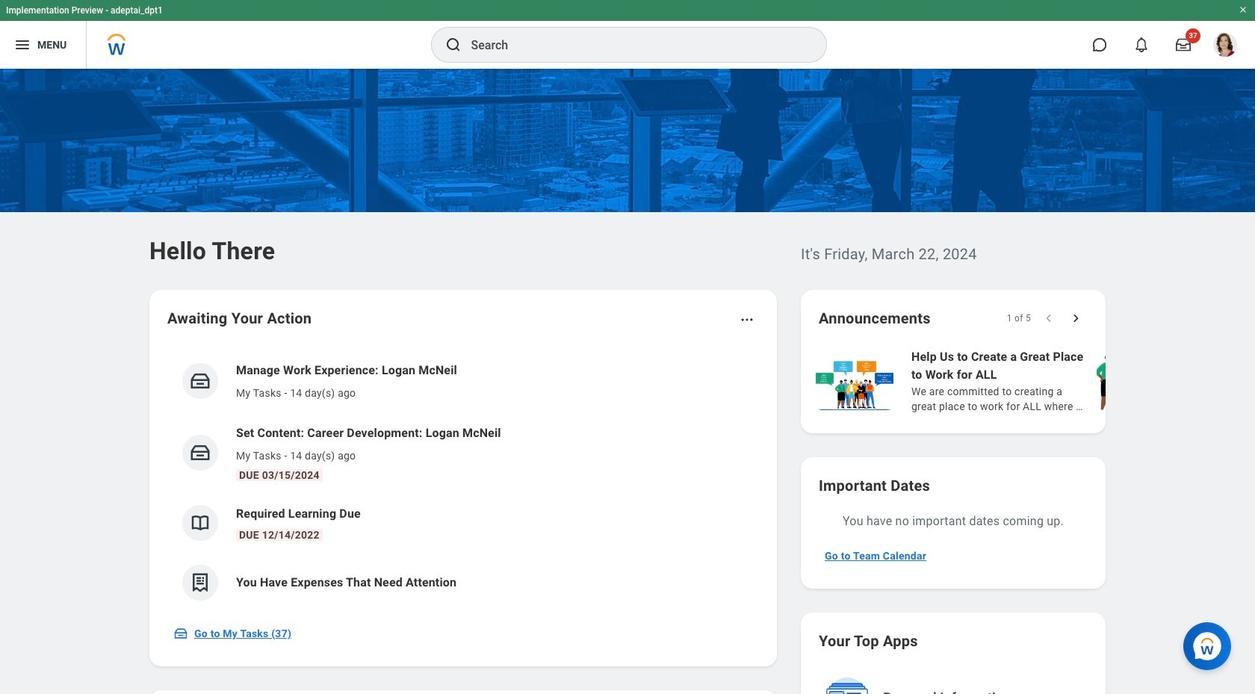 Task type: locate. For each thing, give the bounding box(es) containing it.
Search Workday  search field
[[471, 28, 796, 61]]

dashboard expenses image
[[189, 572, 212, 594]]

1 vertical spatial inbox image
[[173, 626, 188, 641]]

banner
[[0, 0, 1256, 69]]

profile logan mcneil image
[[1214, 33, 1238, 60]]

inbox image
[[189, 442, 212, 464], [173, 626, 188, 641]]

main content
[[0, 69, 1256, 694]]

search image
[[444, 36, 462, 54]]

inbox image
[[189, 370, 212, 392]]

inbox large image
[[1176, 37, 1191, 52]]

list
[[813, 347, 1256, 416], [167, 350, 759, 613]]

status
[[1007, 312, 1031, 324]]

1 horizontal spatial list
[[813, 347, 1256, 416]]

1 horizontal spatial inbox image
[[189, 442, 212, 464]]



Task type: vqa. For each thing, say whether or not it's contained in the screenshot.
status
yes



Task type: describe. For each thing, give the bounding box(es) containing it.
close environment banner image
[[1239, 5, 1248, 14]]

chevron left small image
[[1042, 311, 1057, 326]]

0 horizontal spatial list
[[167, 350, 759, 613]]

0 horizontal spatial inbox image
[[173, 626, 188, 641]]

0 vertical spatial inbox image
[[189, 442, 212, 464]]

chevron right small image
[[1069, 311, 1084, 326]]

notifications large image
[[1135, 37, 1150, 52]]

justify image
[[13, 36, 31, 54]]

book open image
[[189, 512, 212, 534]]



